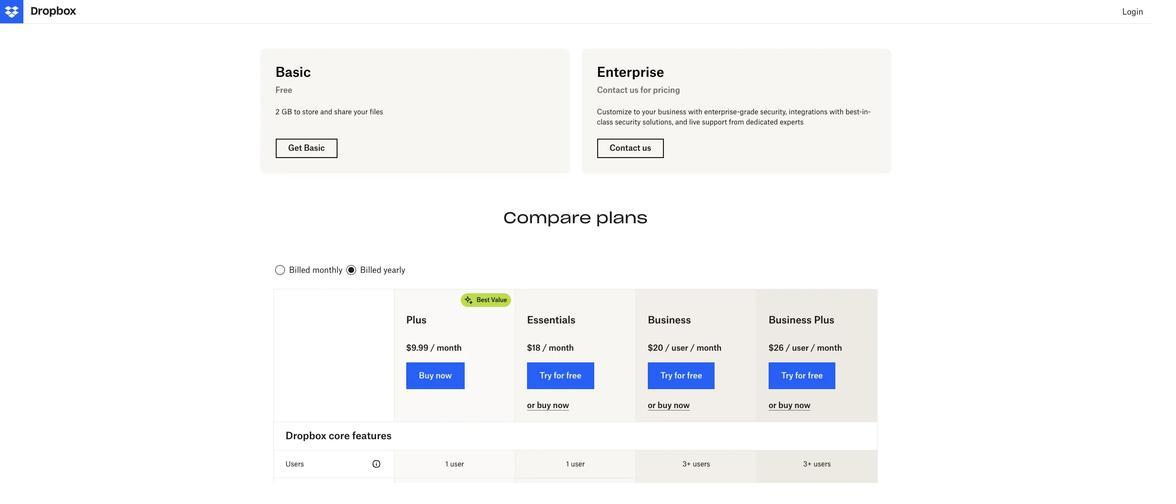 Task type: describe. For each thing, give the bounding box(es) containing it.
now for 1st the or buy now button from the right
[[794, 401, 811, 411]]

2 month from the left
[[549, 343, 574, 353]]

$26
[[769, 343, 784, 353]]

free
[[275, 85, 292, 95]]

3 or buy now button from the left
[[769, 401, 811, 411]]

for for try for free button related to 2nd the or buy now button
[[674, 371, 685, 381]]

for left the pricing
[[640, 85, 651, 95]]

1 to from the left
[[294, 108, 300, 116]]

login
[[1122, 7, 1143, 17]]

or buy now for 1st the or buy now button from the right
[[769, 401, 811, 411]]

integrations
[[789, 108, 828, 116]]

customize to your business with enterprise-grade security, integrations with best-in- class security solutions, and live support from dedicated experts
[[597, 108, 871, 126]]

buy
[[419, 371, 434, 381]]

2 with from the left
[[829, 108, 844, 116]]

to inside customize to your business with enterprise-grade security, integrations with best-in- class security solutions, and live support from dedicated experts
[[634, 108, 640, 116]]

compare plans
[[503, 208, 648, 228]]

6 / from the left
[[811, 343, 815, 353]]

billed for billed yearly
[[360, 265, 381, 275]]

buy now button
[[406, 363, 464, 390]]

1 3+ users from the left
[[682, 460, 710, 469]]

your inside customize to your business with enterprise-grade security, integrations with best-in- class security solutions, and live support from dedicated experts
[[642, 108, 656, 116]]

security,
[[760, 108, 787, 116]]

enterprise
[[597, 64, 664, 80]]

login link
[[1114, 0, 1151, 23]]

business plus
[[769, 314, 834, 326]]

grade
[[740, 108, 758, 116]]

users
[[286, 460, 304, 469]]

2 3+ users from the left
[[803, 460, 831, 469]]

contact us link
[[597, 139, 664, 158]]

compare
[[503, 208, 591, 228]]

for for try for free button for 1st the or buy now button from the left
[[554, 371, 564, 381]]

buy now
[[419, 371, 452, 381]]

us for contact us
[[642, 143, 651, 153]]

value
[[491, 297, 507, 304]]

from
[[729, 118, 744, 126]]

or buy now for 1st the or buy now button from the left
[[527, 401, 569, 411]]

contact for contact us
[[610, 143, 640, 153]]

2 plus from the left
[[814, 314, 834, 326]]

1 3+ from the left
[[682, 460, 691, 469]]

$9.99 / month
[[406, 343, 462, 353]]

or for 1st the or buy now button from the left
[[527, 401, 535, 411]]

get basic link
[[275, 139, 338, 158]]

1 1 user from the left
[[445, 460, 464, 469]]

0 vertical spatial basic
[[275, 64, 311, 80]]

try for free button for 1st the or buy now button from the left
[[527, 363, 594, 390]]

3 try for free from the left
[[781, 371, 823, 381]]

business for business
[[648, 314, 691, 326]]

buy for 1st the or buy now button from the left
[[537, 401, 551, 411]]

get
[[288, 143, 302, 153]]

class
[[597, 118, 613, 126]]

try for 1st the or buy now button from the right
[[781, 371, 793, 381]]

files
[[370, 108, 383, 116]]

contact us
[[610, 143, 651, 153]]

$26 / user / month
[[769, 343, 842, 353]]

2 or buy now button from the left
[[648, 401, 690, 411]]

try for 2nd the or buy now button
[[660, 371, 673, 381]]

business for business plus
[[769, 314, 812, 326]]

1 month from the left
[[437, 343, 462, 353]]

now for 2nd the or buy now button
[[674, 401, 690, 411]]

dropbox core features
[[286, 430, 392, 442]]

buy for 1st the or buy now button from the right
[[778, 401, 793, 411]]

yearly
[[384, 265, 405, 275]]

billed for billed monthly
[[289, 265, 310, 275]]

1 vertical spatial basic
[[304, 143, 325, 153]]

us for contact us for pricing
[[630, 85, 639, 95]]

1 users from the left
[[693, 460, 710, 469]]

free for 1st the or buy now button from the right
[[808, 371, 823, 381]]

now for 1st the or buy now button from the left
[[553, 401, 569, 411]]

for for 1st the or buy now button from the right's try for free button
[[795, 371, 806, 381]]

$9.99
[[406, 343, 428, 353]]

best value
[[477, 297, 507, 304]]

live
[[689, 118, 700, 126]]



Task type: locate. For each thing, give the bounding box(es) containing it.
2 your from the left
[[642, 108, 656, 116]]

for down $18 / month
[[554, 371, 564, 381]]

plus
[[406, 314, 427, 326], [814, 314, 834, 326]]

0 horizontal spatial buy
[[537, 401, 551, 411]]

now
[[436, 371, 452, 381], [553, 401, 569, 411], [674, 401, 690, 411], [794, 401, 811, 411]]

free
[[566, 371, 581, 381], [687, 371, 702, 381], [808, 371, 823, 381]]

try down $20
[[660, 371, 673, 381]]

0 horizontal spatial 3+ users
[[682, 460, 710, 469]]

1 horizontal spatial or buy now button
[[648, 401, 690, 411]]

2 try from the left
[[660, 371, 673, 381]]

0 horizontal spatial or
[[527, 401, 535, 411]]

or
[[527, 401, 535, 411], [648, 401, 656, 411], [769, 401, 777, 411]]

monthly
[[312, 265, 343, 275]]

business up $26
[[769, 314, 812, 326]]

1 plus from the left
[[406, 314, 427, 326]]

2 to from the left
[[634, 108, 640, 116]]

user
[[672, 343, 688, 353], [792, 343, 809, 353], [450, 460, 464, 469], [571, 460, 585, 469]]

dedicated
[[746, 118, 778, 126]]

0 vertical spatial us
[[630, 85, 639, 95]]

1 horizontal spatial free
[[687, 371, 702, 381]]

1 horizontal spatial plus
[[814, 314, 834, 326]]

2 try for free from the left
[[660, 371, 702, 381]]

0 vertical spatial contact
[[597, 85, 628, 95]]

1 horizontal spatial 3+
[[803, 460, 812, 469]]

1 your from the left
[[354, 108, 368, 116]]

1 horizontal spatial users
[[814, 460, 831, 469]]

1 user
[[445, 460, 464, 469], [566, 460, 585, 469]]

1 try from the left
[[540, 371, 552, 381]]

0 horizontal spatial your
[[354, 108, 368, 116]]

store
[[302, 108, 318, 116]]

billed monthly
[[289, 265, 343, 275]]

1 horizontal spatial business
[[769, 314, 812, 326]]

0 horizontal spatial 1
[[445, 460, 448, 469]]

and inside customize to your business with enterprise-grade security, integrations with best-in- class security solutions, and live support from dedicated experts
[[675, 118, 687, 126]]

1 horizontal spatial us
[[642, 143, 651, 153]]

1 horizontal spatial 1 user
[[566, 460, 585, 469]]

experts
[[780, 118, 804, 126]]

us
[[630, 85, 639, 95], [642, 143, 651, 153]]

to up security
[[634, 108, 640, 116]]

with
[[688, 108, 702, 116], [829, 108, 844, 116]]

billed
[[289, 265, 310, 275], [360, 265, 381, 275]]

1 horizontal spatial try
[[660, 371, 673, 381]]

free down $20 / user / month
[[687, 371, 702, 381]]

billed left yearly
[[360, 265, 381, 275]]

try
[[540, 371, 552, 381], [660, 371, 673, 381], [781, 371, 793, 381]]

try for free down $18 / month
[[540, 371, 581, 381]]

/ for $9.99
[[430, 343, 435, 353]]

2 horizontal spatial or buy now
[[769, 401, 811, 411]]

essentials
[[527, 314, 576, 326]]

for
[[640, 85, 651, 95], [554, 371, 564, 381], [674, 371, 685, 381], [795, 371, 806, 381]]

business
[[658, 108, 686, 116]]

3+
[[682, 460, 691, 469], [803, 460, 812, 469]]

basic up free
[[275, 64, 311, 80]]

2 or from the left
[[648, 401, 656, 411]]

support
[[702, 118, 727, 126]]

basic
[[275, 64, 311, 80], [304, 143, 325, 153]]

1 buy from the left
[[537, 401, 551, 411]]

1 horizontal spatial your
[[642, 108, 656, 116]]

try for 1st the or buy now button from the left
[[540, 371, 552, 381]]

3 try from the left
[[781, 371, 793, 381]]

us inside contact us link
[[642, 143, 651, 153]]

5 / from the left
[[786, 343, 790, 353]]

contact up the customize
[[597, 85, 628, 95]]

gb
[[281, 108, 292, 116]]

2 3+ from the left
[[803, 460, 812, 469]]

3 buy from the left
[[778, 401, 793, 411]]

1 or buy now button from the left
[[527, 401, 569, 411]]

1
[[445, 460, 448, 469], [566, 460, 569, 469]]

$18
[[527, 343, 540, 353]]

with up live
[[688, 108, 702, 116]]

1 horizontal spatial with
[[829, 108, 844, 116]]

or buy now
[[527, 401, 569, 411], [648, 401, 690, 411], [769, 401, 811, 411]]

2 / from the left
[[542, 343, 547, 353]]

0 horizontal spatial try
[[540, 371, 552, 381]]

customize
[[597, 108, 632, 116]]

0 horizontal spatial us
[[630, 85, 639, 95]]

try for free down $20 / user / month
[[660, 371, 702, 381]]

2 business from the left
[[769, 314, 812, 326]]

2 try for free button from the left
[[648, 363, 715, 390]]

/ for $26
[[786, 343, 790, 353]]

contact us for pricing
[[597, 85, 680, 95]]

plus up $9.99
[[406, 314, 427, 326]]

and
[[320, 108, 332, 116], [675, 118, 687, 126]]

to
[[294, 108, 300, 116], [634, 108, 640, 116]]

1 horizontal spatial billed
[[360, 265, 381, 275]]

3 free from the left
[[808, 371, 823, 381]]

1 horizontal spatial or buy now
[[648, 401, 690, 411]]

/ for $20
[[665, 343, 670, 353]]

1 horizontal spatial to
[[634, 108, 640, 116]]

2 1 from the left
[[566, 460, 569, 469]]

/
[[430, 343, 435, 353], [542, 343, 547, 353], [665, 343, 670, 353], [690, 343, 695, 353], [786, 343, 790, 353], [811, 343, 815, 353]]

1 vertical spatial us
[[642, 143, 651, 153]]

$18 / month
[[527, 343, 574, 353]]

standard image
[[371, 459, 382, 471]]

business
[[648, 314, 691, 326], [769, 314, 812, 326]]

0 horizontal spatial and
[[320, 108, 332, 116]]

1 1 from the left
[[445, 460, 448, 469]]

billed yearly
[[360, 265, 405, 275]]

1 horizontal spatial 3+ users
[[803, 460, 831, 469]]

1 horizontal spatial or
[[648, 401, 656, 411]]

free down $26 / user / month
[[808, 371, 823, 381]]

0 horizontal spatial 1 user
[[445, 460, 464, 469]]

1 with from the left
[[688, 108, 702, 116]]

1 try for free from the left
[[540, 371, 581, 381]]

1 horizontal spatial buy
[[658, 401, 672, 411]]

1 vertical spatial contact
[[610, 143, 640, 153]]

for down $20 / user / month
[[674, 371, 685, 381]]

and left live
[[675, 118, 687, 126]]

try for free button
[[527, 363, 594, 390], [648, 363, 715, 390], [769, 363, 836, 390]]

3 or from the left
[[769, 401, 777, 411]]

free down $18 / month
[[566, 371, 581, 381]]

2 horizontal spatial try for free button
[[769, 363, 836, 390]]

or buy now for 2nd the or buy now button
[[648, 401, 690, 411]]

dropbox
[[286, 430, 326, 442]]

for down $26 / user / month
[[795, 371, 806, 381]]

0 horizontal spatial users
[[693, 460, 710, 469]]

basic right get
[[304, 143, 325, 153]]

3+ users
[[682, 460, 710, 469], [803, 460, 831, 469]]

1 horizontal spatial 1
[[566, 460, 569, 469]]

0 horizontal spatial billed
[[289, 265, 310, 275]]

pricing
[[653, 85, 680, 95]]

0 horizontal spatial business
[[648, 314, 691, 326]]

contact for contact us for pricing
[[597, 85, 628, 95]]

$20 / user / month
[[648, 343, 722, 353]]

solutions,
[[643, 118, 673, 126]]

1 horizontal spatial and
[[675, 118, 687, 126]]

features
[[352, 430, 392, 442]]

0 horizontal spatial try for free
[[540, 371, 581, 381]]

4 / from the left
[[690, 343, 695, 353]]

2 1 user from the left
[[566, 460, 585, 469]]

to right gb
[[294, 108, 300, 116]]

2 horizontal spatial buy
[[778, 401, 793, 411]]

0 horizontal spatial 3+
[[682, 460, 691, 469]]

2 horizontal spatial try for free
[[781, 371, 823, 381]]

contact
[[597, 85, 628, 95], [610, 143, 640, 153]]

enterprise-
[[704, 108, 740, 116]]

None radio
[[273, 262, 345, 278]]

2 horizontal spatial or buy now button
[[769, 401, 811, 411]]

$20
[[648, 343, 663, 353]]

3 or buy now from the left
[[769, 401, 811, 411]]

2 horizontal spatial or
[[769, 401, 777, 411]]

2 users from the left
[[814, 460, 831, 469]]

with left best-
[[829, 108, 844, 116]]

1 try for free button from the left
[[527, 363, 594, 390]]

business up $20
[[648, 314, 691, 326]]

contact down security
[[610, 143, 640, 153]]

0 horizontal spatial try for free button
[[527, 363, 594, 390]]

3 / from the left
[[665, 343, 670, 353]]

try down $26
[[781, 371, 793, 381]]

us down solutions,
[[642, 143, 651, 153]]

3 try for free button from the left
[[769, 363, 836, 390]]

2 or buy now from the left
[[648, 401, 690, 411]]

2 horizontal spatial free
[[808, 371, 823, 381]]

us down enterprise
[[630, 85, 639, 95]]

or for 2nd the or buy now button
[[648, 401, 656, 411]]

try for free button for 1st the or buy now button from the right
[[769, 363, 836, 390]]

0 horizontal spatial plus
[[406, 314, 427, 326]]

2 buy from the left
[[658, 401, 672, 411]]

1 or buy now from the left
[[527, 401, 569, 411]]

buy for 2nd the or buy now button
[[658, 401, 672, 411]]

core
[[329, 430, 350, 442]]

0 horizontal spatial free
[[566, 371, 581, 381]]

0 vertical spatial and
[[320, 108, 332, 116]]

free for 2nd the or buy now button
[[687, 371, 702, 381]]

try for free button down $26 / user / month
[[769, 363, 836, 390]]

2 billed from the left
[[360, 265, 381, 275]]

try for free button down $20 / user / month
[[648, 363, 715, 390]]

1 or from the left
[[527, 401, 535, 411]]

None radio
[[345, 262, 407, 278]]

1 / from the left
[[430, 343, 435, 353]]

0 horizontal spatial or buy now button
[[527, 401, 569, 411]]

0 horizontal spatial or buy now
[[527, 401, 569, 411]]

2 free from the left
[[687, 371, 702, 381]]

your
[[354, 108, 368, 116], [642, 108, 656, 116]]

try for free down $26 / user / month
[[781, 371, 823, 381]]

1 horizontal spatial try for free
[[660, 371, 702, 381]]

0 horizontal spatial to
[[294, 108, 300, 116]]

2 horizontal spatial try
[[781, 371, 793, 381]]

buy
[[537, 401, 551, 411], [658, 401, 672, 411], [778, 401, 793, 411]]

users
[[693, 460, 710, 469], [814, 460, 831, 469]]

your left files
[[354, 108, 368, 116]]

try for free
[[540, 371, 581, 381], [660, 371, 702, 381], [781, 371, 823, 381]]

plans
[[596, 208, 648, 228]]

1 billed from the left
[[289, 265, 310, 275]]

4 month from the left
[[817, 343, 842, 353]]

your up solutions,
[[642, 108, 656, 116]]

month
[[437, 343, 462, 353], [549, 343, 574, 353], [697, 343, 722, 353], [817, 343, 842, 353]]

best
[[477, 297, 490, 304]]

get basic
[[288, 143, 325, 153]]

0 horizontal spatial with
[[688, 108, 702, 116]]

1 business from the left
[[648, 314, 691, 326]]

1 vertical spatial and
[[675, 118, 687, 126]]

2
[[275, 108, 280, 116]]

in-
[[862, 108, 871, 116]]

security
[[615, 118, 641, 126]]

share
[[334, 108, 352, 116]]

try for free button for 2nd the or buy now button
[[648, 363, 715, 390]]

or buy now button
[[527, 401, 569, 411], [648, 401, 690, 411], [769, 401, 811, 411]]

1 horizontal spatial try for free button
[[648, 363, 715, 390]]

3 month from the left
[[697, 343, 722, 353]]

and right store
[[320, 108, 332, 116]]

or for 1st the or buy now button from the right
[[769, 401, 777, 411]]

free for 1st the or buy now button from the left
[[566, 371, 581, 381]]

try down $18 / month
[[540, 371, 552, 381]]

plus up $26 / user / month
[[814, 314, 834, 326]]

best-
[[845, 108, 862, 116]]

try for free button down $18 / month
[[527, 363, 594, 390]]

billed left monthly on the left bottom of the page
[[289, 265, 310, 275]]

1 free from the left
[[566, 371, 581, 381]]

/ for $18
[[542, 343, 547, 353]]

2 gb to store and share your files
[[275, 108, 383, 116]]



Task type: vqa. For each thing, say whether or not it's contained in the screenshot.
organized
no



